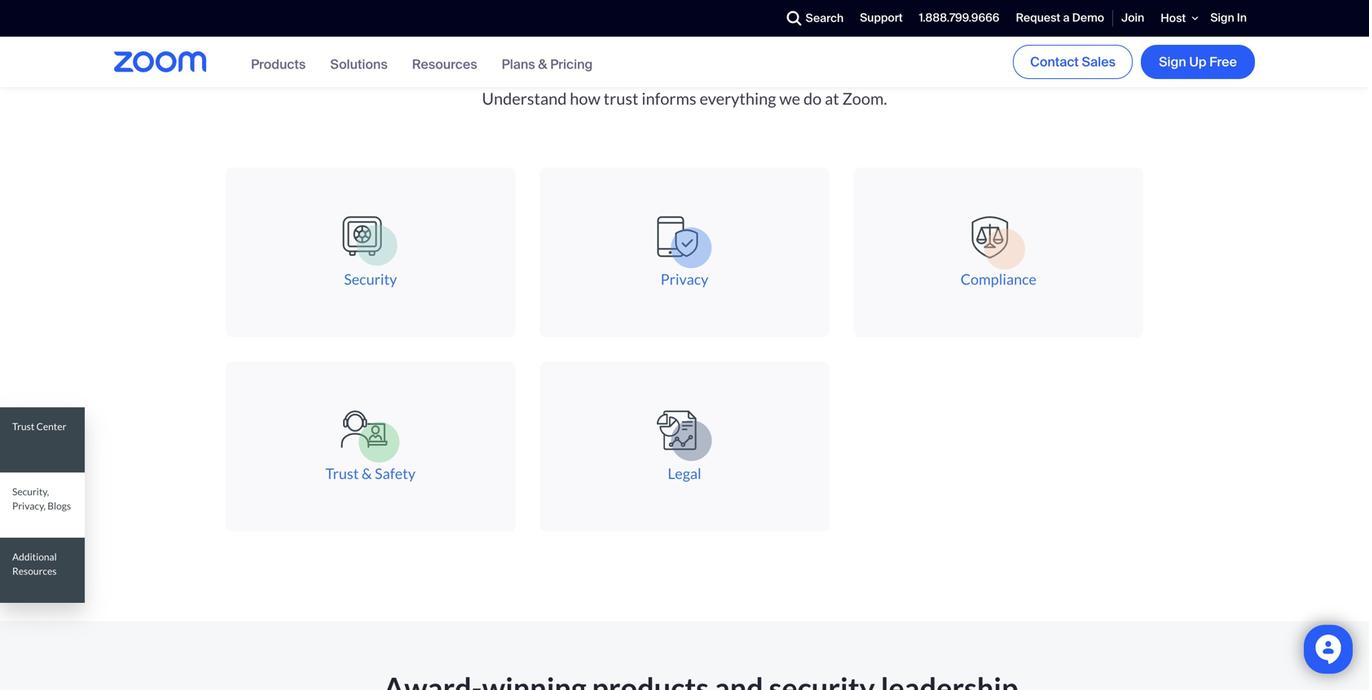 Task type: vqa. For each thing, say whether or not it's contained in the screenshot.
THEY
no



Task type: locate. For each thing, give the bounding box(es) containing it.
do
[[804, 89, 822, 109]]

safety
[[375, 465, 416, 483]]

0 horizontal spatial trust
[[12, 421, 34, 432]]

1 horizontal spatial trust
[[325, 465, 359, 483]]

security link
[[226, 168, 515, 338]]

1 horizontal spatial resources
[[412, 56, 477, 73]]

demo
[[1072, 10, 1105, 25]]

0 horizontal spatial sign
[[1159, 53, 1186, 70]]

& right plans
[[538, 56, 547, 73]]

understand how trust informs everything we do at zoom.
[[482, 89, 887, 109]]

solutions
[[330, 56, 388, 73]]

resources inside additional resources
[[12, 565, 57, 577]]

resources down additional
[[12, 565, 57, 577]]

1 vertical spatial sign
[[1159, 53, 1186, 70]]

0 horizontal spatial resources
[[12, 565, 57, 577]]

join
[[1122, 10, 1145, 25]]

host button
[[1153, 0, 1203, 37]]

trust left safety
[[325, 465, 359, 483]]

1 horizontal spatial sign
[[1211, 10, 1235, 25]]

0 horizontal spatial &
[[362, 465, 372, 483]]

contact sales
[[1030, 53, 1116, 70]]

sign
[[1211, 10, 1235, 25], [1159, 53, 1186, 70]]

privacy link
[[540, 168, 829, 338]]

0 vertical spatial sign
[[1211, 10, 1235, 25]]

plans
[[502, 56, 535, 73]]

blogs
[[48, 500, 71, 512]]

trust & safety
[[325, 465, 416, 483]]

trust
[[604, 89, 639, 109]]

up
[[1189, 53, 1207, 70]]

collaboration,
[[526, 26, 707, 61]]

1 vertical spatial trust
[[325, 465, 359, 483]]

1.888.799.9666
[[919, 10, 1000, 25]]

trust left center
[[12, 421, 34, 432]]

trust center
[[12, 421, 66, 432]]

sign left up
[[1159, 53, 1186, 70]]

sign up free
[[1159, 53, 1237, 70]]

& for pricing
[[538, 56, 547, 73]]

resources left plans
[[412, 56, 477, 73]]

plans & pricing link
[[502, 56, 593, 73]]

join link
[[1113, 1, 1153, 36]]

plans & pricing
[[502, 56, 593, 73]]

zoom.
[[842, 89, 887, 109]]

seamless
[[399, 26, 520, 61]]

sign up free link
[[1141, 45, 1255, 79]]

1 horizontal spatial &
[[538, 56, 547, 73]]

1 vertical spatial &
[[362, 465, 372, 483]]

trust
[[12, 421, 34, 432], [325, 465, 359, 483]]

trust inside 'link'
[[12, 421, 34, 432]]

request
[[1016, 10, 1061, 25]]

1 vertical spatial resources
[[12, 565, 57, 577]]

contact sales link
[[1013, 45, 1133, 79]]

&
[[538, 56, 547, 73], [362, 465, 372, 483]]

a
[[1063, 10, 1070, 25]]

trust center link
[[0, 408, 85, 473]]

search image
[[787, 11, 802, 26]]

sign inside 'link'
[[1159, 53, 1186, 70]]

privacy,
[[12, 500, 46, 512]]

request a demo link
[[1008, 1, 1113, 36]]

zoom logo image
[[114, 51, 206, 73]]

support link
[[852, 1, 911, 36]]

free
[[1210, 53, 1237, 70]]

search image
[[787, 11, 802, 26]]

sign in link
[[1203, 1, 1255, 36]]

compliance
[[961, 270, 1037, 288]]

sign for sign in
[[1211, 10, 1235, 25]]

search
[[806, 11, 844, 26]]

sign for sign up free
[[1159, 53, 1186, 70]]

informs
[[642, 89, 697, 109]]

additional resources link
[[0, 538, 85, 603]]

0 vertical spatial &
[[538, 56, 547, 73]]

& left safety
[[362, 465, 372, 483]]

center
[[36, 421, 66, 432]]

resources button
[[412, 56, 477, 73]]

0 vertical spatial trust
[[12, 421, 34, 432]]

sign left 'in'
[[1211, 10, 1235, 25]]

resources
[[412, 56, 477, 73], [12, 565, 57, 577]]



Task type: describe. For each thing, give the bounding box(es) containing it.
we
[[779, 89, 801, 109]]

pricing
[[550, 56, 593, 73]]

trust for trust center
[[12, 421, 34, 432]]

products button
[[251, 56, 306, 73]]

contact
[[1030, 53, 1079, 70]]

support
[[860, 10, 903, 25]]

privacy
[[661, 270, 709, 288]]

sales
[[1082, 53, 1116, 70]]

1.888.799.9666 link
[[911, 1, 1008, 36]]

host
[[1161, 11, 1186, 26]]

at
[[825, 89, 839, 109]]

0 vertical spatial resources
[[412, 56, 477, 73]]

additional
[[12, 551, 57, 563]]

legal link
[[540, 362, 829, 532]]

additional resources
[[12, 551, 57, 577]]

request a demo
[[1016, 10, 1105, 25]]

everything
[[700, 89, 776, 109]]

security
[[344, 270, 397, 288]]

security,
[[12, 486, 49, 498]]

in
[[1237, 10, 1247, 25]]

legal
[[668, 465, 701, 483]]

& for safety
[[362, 465, 372, 483]]

security, privacy, blogs
[[12, 486, 71, 512]]

how
[[570, 89, 601, 109]]

security, privacy, blogs link
[[0, 473, 85, 538]]

compliance link
[[854, 168, 1144, 338]]

trust for trust & safety
[[325, 465, 359, 483]]

sign in
[[1211, 10, 1247, 25]]

seamless collaboration, secure experiences.
[[399, 26, 970, 61]]

solutions button
[[330, 56, 388, 73]]

trust & safety link
[[226, 362, 515, 532]]

products
[[251, 56, 306, 73]]

understand
[[482, 89, 567, 109]]

experiences.
[[806, 26, 970, 61]]

secure
[[713, 26, 800, 61]]



